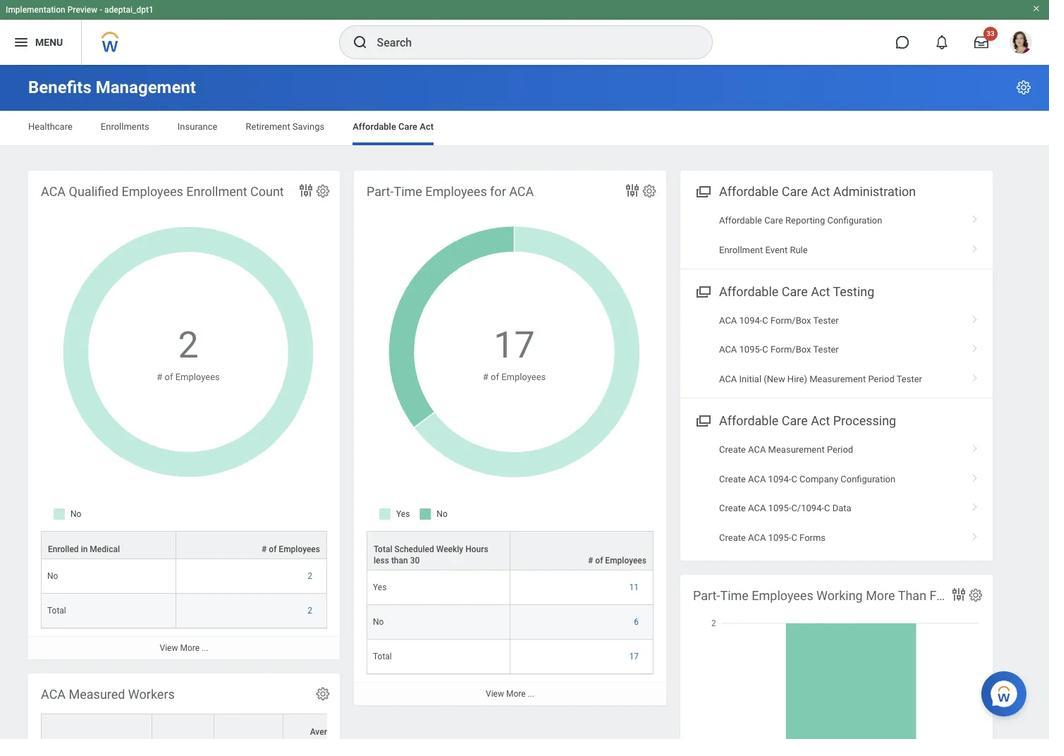 Task type: vqa. For each thing, say whether or not it's contained in the screenshot.
5th Payable from the bottom
no



Task type: locate. For each thing, give the bounding box(es) containing it.
act up part-time employees for aca at the top
[[420, 121, 434, 132]]

of
[[165, 371, 173, 382], [491, 371, 499, 382], [269, 544, 277, 554], [595, 556, 603, 566]]

1 vertical spatial 17 button
[[629, 651, 641, 662]]

savings
[[293, 121, 325, 132]]

chevron right image inside enrollment event rule link
[[966, 239, 984, 254]]

measurement down affordable care act processing
[[768, 445, 825, 455]]

2 form/box from the top
[[771, 344, 811, 355]]

more for 2
[[180, 643, 200, 653]]

1 horizontal spatial 1094-
[[768, 474, 792, 484]]

form/box for 1095-
[[771, 344, 811, 355]]

view more ... up average monthly hours durin row
[[486, 689, 535, 699]]

6 chevron right image from the top
[[966, 469, 984, 483]]

1 vertical spatial list
[[680, 306, 993, 394]]

33 button
[[966, 27, 998, 58]]

# of employees
[[262, 544, 320, 554], [588, 556, 647, 566]]

0 horizontal spatial part-
[[367, 184, 394, 199]]

part-
[[367, 184, 394, 199], [693, 588, 720, 603]]

(new
[[764, 374, 785, 384]]

c left forms
[[791, 532, 797, 543]]

create for create aca 1094-c company configuration
[[719, 474, 746, 484]]

view for 2
[[160, 643, 178, 653]]

enrollment left event
[[719, 244, 763, 255]]

0 horizontal spatial enrollment
[[186, 184, 247, 199]]

care for affordable care act testing
[[782, 284, 808, 299]]

0 vertical spatial ...
[[202, 643, 208, 653]]

#
[[157, 371, 162, 382], [483, 371, 489, 382], [262, 544, 267, 554], [588, 556, 593, 566]]

time
[[394, 184, 422, 199], [720, 588, 749, 603], [998, 588, 1027, 603]]

enrollment
[[186, 184, 247, 199], [719, 244, 763, 255]]

time left stan
[[998, 588, 1027, 603]]

view more ... inside aca qualified employees enrollment count element
[[160, 643, 208, 653]]

act left the testing
[[811, 284, 830, 299]]

list containing affordable care reporting configuration
[[680, 206, 993, 264]]

2 horizontal spatial more
[[866, 588, 895, 603]]

act
[[420, 121, 434, 132], [811, 184, 830, 199], [811, 284, 830, 299], [811, 413, 830, 428]]

1 vertical spatial view more ...
[[486, 689, 535, 699]]

form/box down 'affordable care act testing'
[[771, 315, 811, 326]]

1 vertical spatial 1095-
[[768, 503, 792, 513]]

2 vertical spatial 1095-
[[768, 532, 792, 543]]

average monthly hours durin button
[[283, 714, 380, 739]]

2 list from the top
[[680, 306, 993, 394]]

chevron right image inside create aca 1095-c forms link
[[966, 527, 984, 541]]

0 horizontal spatial time
[[394, 184, 422, 199]]

0 horizontal spatial ...
[[202, 643, 208, 653]]

3 list from the top
[[680, 435, 993, 552]]

1094- up aca 1095-c form/box tester
[[739, 315, 763, 326]]

0 vertical spatial tester
[[813, 315, 839, 326]]

1 vertical spatial total
[[47, 606, 66, 616]]

1 vertical spatial part-
[[693, 588, 720, 603]]

2 chevron right image from the top
[[966, 310, 984, 324]]

configure and view chart data image for count
[[298, 182, 315, 199]]

1 # of employees button from the left
[[176, 532, 326, 559]]

configuration up enrollment event rule link
[[828, 215, 882, 226]]

0 vertical spatial configuration
[[828, 215, 882, 226]]

1 vertical spatial chevron right image
[[966, 527, 984, 541]]

no
[[47, 571, 58, 581], [373, 617, 384, 627]]

view up average monthly hours durin row
[[486, 689, 504, 699]]

configure aca measured workers image
[[315, 686, 331, 702]]

view for 17
[[486, 689, 504, 699]]

part-time employees for aca
[[367, 184, 534, 199]]

1 horizontal spatial enrollment
[[719, 244, 763, 255]]

0 horizontal spatial view more ...
[[160, 643, 208, 653]]

1 vertical spatial form/box
[[771, 344, 811, 355]]

1095- up initial on the bottom of the page
[[739, 344, 763, 355]]

aca 1094-c form/box tester
[[719, 315, 839, 326]]

1 horizontal spatial view more ...
[[486, 689, 535, 699]]

affordable right savings
[[353, 121, 396, 132]]

3 create from the top
[[719, 503, 746, 513]]

chevron right image inside affordable care reporting configuration link
[[966, 210, 984, 224]]

1 vertical spatial hours
[[325, 738, 348, 739]]

1 vertical spatial ...
[[528, 689, 535, 699]]

# of employees button for 17
[[510, 532, 653, 570]]

view inside part-time employees for aca element
[[486, 689, 504, 699]]

row containing total scheduled weekly hours less than 30
[[367, 531, 654, 571]]

chevron right image inside aca 1095-c form/box tester link
[[966, 339, 984, 354]]

1 vertical spatial 2 button
[[308, 571, 315, 582]]

list containing aca 1094-c form/box tester
[[680, 306, 993, 394]]

# of employees button inside part-time employees for aca element
[[510, 532, 653, 570]]

create aca 1095-c/1094-c data link
[[680, 494, 993, 523]]

17 for 17 # of employees
[[494, 324, 535, 367]]

c
[[763, 315, 769, 326], [763, 344, 769, 355], [791, 474, 797, 484], [824, 503, 830, 513], [791, 532, 797, 543]]

chevron right image
[[966, 239, 984, 254], [966, 310, 984, 324], [966, 339, 984, 354], [966, 369, 984, 383], [966, 440, 984, 454], [966, 469, 984, 483], [966, 498, 984, 512]]

no inside aca qualified employees enrollment count element
[[47, 571, 58, 581]]

measurement
[[810, 374, 866, 384], [768, 445, 825, 455]]

1 horizontal spatial hours
[[466, 544, 488, 554]]

0 vertical spatial 17 button
[[494, 321, 537, 370]]

0 horizontal spatial # of employees button
[[176, 532, 326, 559]]

configure and view chart data image left configure aca qualified employees enrollment count icon
[[298, 182, 315, 199]]

2 button for total
[[308, 605, 315, 616]]

1 vertical spatial 2
[[308, 571, 312, 581]]

0 vertical spatial total
[[374, 544, 392, 554]]

view more ... inside part-time employees for aca element
[[486, 689, 535, 699]]

2 vertical spatial total
[[373, 652, 392, 662]]

0 horizontal spatial 1094-
[[739, 315, 763, 326]]

affordable up affordable care reporting configuration on the top right of page
[[719, 184, 779, 199]]

view more ... link for 17
[[354, 682, 666, 705]]

c/1094-
[[791, 503, 824, 513]]

1 horizontal spatial part-
[[693, 588, 720, 603]]

close environment banner image
[[1032, 4, 1041, 13]]

affordable up enrollment event rule
[[719, 215, 762, 226]]

c up aca 1095-c form/box tester
[[763, 315, 769, 326]]

0 vertical spatial view more ...
[[160, 643, 208, 653]]

0 vertical spatial more
[[866, 588, 895, 603]]

form/box up hire)
[[771, 344, 811, 355]]

33
[[987, 30, 995, 37]]

view more ... up workers
[[160, 643, 208, 653]]

view more ... link
[[28, 636, 340, 659], [354, 682, 666, 705]]

1094- up create aca 1095-c/1094-c data
[[768, 474, 792, 484]]

total down yes
[[373, 652, 392, 662]]

0 vertical spatial list
[[680, 206, 993, 264]]

... inside aca qualified employees enrollment count element
[[202, 643, 208, 653]]

chevron right image for create aca 1095-c forms
[[966, 527, 984, 541]]

total
[[374, 544, 392, 554], [47, 606, 66, 616], [373, 652, 392, 662]]

view more ... link up average monthly hours durin row
[[354, 682, 666, 705]]

of inside 17 # of employees
[[491, 371, 499, 382]]

2 vertical spatial 2
[[308, 606, 312, 616]]

chevron right image for create aca measurement period
[[966, 440, 984, 454]]

2 for no
[[308, 571, 312, 581]]

configure and view chart data image
[[624, 182, 641, 199]]

chevron right image inside create aca 1095-c/1094-c data link
[[966, 498, 984, 512]]

list containing create aca measurement period
[[680, 435, 993, 552]]

0 vertical spatial form/box
[[771, 315, 811, 326]]

affordable inside tab list
[[353, 121, 396, 132]]

affordable care act processing
[[719, 413, 896, 428]]

act up create aca measurement period link
[[811, 413, 830, 428]]

...
[[202, 643, 208, 653], [528, 689, 535, 699]]

0 vertical spatial menu group image
[[693, 181, 712, 200]]

Search Workday  search field
[[377, 27, 683, 58]]

4 create from the top
[[719, 532, 746, 543]]

part- for part-time employees working more than federal full-time stan
[[693, 588, 720, 603]]

chevron right image inside aca 1094-c form/box tester link
[[966, 310, 984, 324]]

1 horizontal spatial period
[[868, 374, 895, 384]]

aca measured workers
[[41, 687, 175, 702]]

total for 17
[[373, 652, 392, 662]]

create for create aca 1095-c forms
[[719, 532, 746, 543]]

view more ... link up workers
[[28, 636, 340, 659]]

weekly
[[436, 544, 463, 554]]

# of employees button
[[176, 532, 326, 559], [510, 532, 653, 570]]

5 chevron right image from the top
[[966, 440, 984, 454]]

for
[[490, 184, 506, 199]]

1 column header from the left
[[41, 714, 152, 739]]

1 vertical spatial no
[[373, 617, 384, 627]]

1 vertical spatial more
[[180, 643, 200, 653]]

1 vertical spatial configure and view chart data image
[[951, 586, 968, 603]]

monthly
[[343, 727, 374, 737]]

chevron right image inside create aca measurement period link
[[966, 440, 984, 454]]

period up create aca 1094-c company configuration link on the right bottom of the page
[[827, 445, 853, 455]]

employees inside 2 # of employees
[[175, 371, 220, 382]]

2 vertical spatial more
[[506, 689, 526, 699]]

17 inside 17 # of employees
[[494, 324, 535, 367]]

search image
[[352, 34, 368, 51]]

measurement down aca 1095-c form/box tester link
[[810, 374, 866, 384]]

affordable for affordable care act processing
[[719, 413, 779, 428]]

affordable down initial on the bottom of the page
[[719, 413, 779, 428]]

affordable inside list
[[719, 215, 762, 226]]

more inside aca qualified employees enrollment count element
[[180, 643, 200, 653]]

menu button
[[0, 20, 81, 65]]

configure this page image
[[1015, 79, 1032, 96]]

0 vertical spatial no
[[47, 571, 58, 581]]

tab list containing healthcare
[[14, 111, 1035, 145]]

main content
[[0, 65, 1049, 739]]

0 horizontal spatial hours
[[325, 738, 348, 739]]

0 vertical spatial period
[[868, 374, 895, 384]]

aca 1094-c form/box tester link
[[680, 306, 993, 335]]

2 vertical spatial list
[[680, 435, 993, 552]]

tab list
[[14, 111, 1035, 145]]

enrollment left count on the top of the page
[[186, 184, 247, 199]]

chevron right image inside create aca 1094-c company configuration link
[[966, 469, 984, 483]]

1095- up create aca 1095-c forms
[[768, 503, 792, 513]]

17
[[494, 324, 535, 367], [629, 652, 639, 662]]

# of employees inside aca qualified employees enrollment count element
[[262, 544, 320, 554]]

list for administration
[[680, 206, 993, 264]]

affordable for affordable care act administration
[[719, 184, 779, 199]]

1 horizontal spatial time
[[720, 588, 749, 603]]

2 # of employees button from the left
[[510, 532, 653, 570]]

1 vertical spatial period
[[827, 445, 853, 455]]

time down create aca 1095-c forms
[[720, 588, 749, 603]]

tester inside aca 1094-c form/box tester link
[[813, 315, 839, 326]]

4 chevron right image from the top
[[966, 369, 984, 383]]

1 menu group image from the top
[[693, 181, 712, 200]]

1 vertical spatial enrollment
[[719, 244, 763, 255]]

affordable for affordable care act
[[353, 121, 396, 132]]

1 horizontal spatial no
[[373, 617, 384, 627]]

measured
[[69, 687, 125, 702]]

0 horizontal spatial no
[[47, 571, 58, 581]]

hours
[[466, 544, 488, 554], [325, 738, 348, 739]]

configure and view chart data image left the configure part-time employees working more than federal full-time standard icon at right bottom
[[951, 586, 968, 603]]

2 vertical spatial 2 button
[[308, 605, 315, 616]]

chevron right image for aca 1095-c form/box tester
[[966, 339, 984, 354]]

chevron right image
[[966, 210, 984, 224], [966, 527, 984, 541]]

healthcare
[[28, 121, 73, 132]]

0 horizontal spatial # of employees
[[262, 544, 320, 554]]

menu group image for affordable care act processing
[[693, 411, 712, 430]]

view up workers
[[160, 643, 178, 653]]

total inside aca qualified employees enrollment count element
[[47, 606, 66, 616]]

create aca 1095-c forms link
[[680, 523, 993, 552]]

0 vertical spatial 2
[[178, 324, 199, 367]]

care for affordable care act
[[399, 121, 418, 132]]

enrollment event rule
[[719, 244, 808, 255]]

0 vertical spatial configure and view chart data image
[[298, 182, 315, 199]]

average monthly hours durin
[[298, 727, 374, 739]]

1 vertical spatial # of employees
[[588, 556, 647, 566]]

1 horizontal spatial 17
[[629, 652, 639, 662]]

company
[[800, 474, 838, 484]]

affordable care act administration
[[719, 184, 916, 199]]

than
[[898, 588, 927, 603]]

1 form/box from the top
[[771, 315, 811, 326]]

care inside list
[[765, 215, 783, 226]]

aca initial (new hire) measurement period tester
[[719, 374, 922, 384]]

# of employees inside part-time employees for aca element
[[588, 556, 647, 566]]

0 vertical spatial view
[[160, 643, 178, 653]]

0 vertical spatial part-
[[367, 184, 394, 199]]

1095- for c/1094-
[[768, 503, 792, 513]]

1 create from the top
[[719, 445, 746, 455]]

0 horizontal spatial period
[[827, 445, 853, 455]]

1 chevron right image from the top
[[966, 210, 984, 224]]

row containing enrolled in medical
[[41, 531, 327, 559]]

hours inside total scheduled weekly hours less than 30
[[466, 544, 488, 554]]

1 vertical spatial menu group image
[[693, 411, 712, 430]]

testing
[[833, 284, 875, 299]]

create
[[719, 445, 746, 455], [719, 474, 746, 484], [719, 503, 746, 513], [719, 532, 746, 543]]

menu banner
[[0, 0, 1049, 65]]

no down enrolled
[[47, 571, 58, 581]]

full-
[[974, 588, 998, 603]]

aca up aca 1095-c form/box tester
[[719, 315, 737, 326]]

2 menu group image from the top
[[693, 411, 712, 430]]

period up processing
[[868, 374, 895, 384]]

main content containing 2
[[0, 65, 1049, 739]]

0 vertical spatial chevron right image
[[966, 210, 984, 224]]

0 vertical spatial view more ... link
[[28, 636, 340, 659]]

average
[[310, 727, 341, 737]]

more for 17
[[506, 689, 526, 699]]

hours right weekly
[[466, 544, 488, 554]]

affordable up aca 1094-c form/box tester at the right top of the page
[[719, 284, 779, 299]]

1 chevron right image from the top
[[966, 239, 984, 254]]

aca right for
[[509, 184, 534, 199]]

1 horizontal spatial ...
[[528, 689, 535, 699]]

menu group image
[[693, 181, 712, 200], [693, 411, 712, 430]]

chevron right image for aca 1094-c form/box tester
[[966, 310, 984, 324]]

7 chevron right image from the top
[[966, 498, 984, 512]]

0 vertical spatial 1094-
[[739, 315, 763, 326]]

enrollment inside list
[[719, 244, 763, 255]]

0 vertical spatial 17
[[494, 324, 535, 367]]

part-time employees for aca element
[[354, 171, 666, 705]]

period
[[868, 374, 895, 384], [827, 445, 853, 455]]

total scheduled weekly hours less than 30
[[374, 544, 488, 566]]

1 vertical spatial measurement
[[768, 445, 825, 455]]

1 horizontal spatial configure and view chart data image
[[951, 586, 968, 603]]

time down affordable care act
[[394, 184, 422, 199]]

1 vertical spatial 17
[[629, 652, 639, 662]]

2 create from the top
[[719, 474, 746, 484]]

0 vertical spatial # of employees
[[262, 544, 320, 554]]

2 inside 2 # of employees
[[178, 324, 199, 367]]

30
[[410, 556, 420, 566]]

0 horizontal spatial 17
[[494, 324, 535, 367]]

employees
[[122, 184, 183, 199], [425, 184, 487, 199], [175, 371, 220, 382], [501, 371, 546, 382], [279, 544, 320, 554], [605, 556, 647, 566], [752, 588, 814, 603]]

count
[[250, 184, 284, 199]]

... inside part-time employees for aca element
[[528, 689, 535, 699]]

view inside aca qualified employees enrollment count element
[[160, 643, 178, 653]]

part- inside part-time employees working more than federal full-time standard element
[[693, 588, 720, 603]]

0 horizontal spatial view
[[160, 643, 178, 653]]

management
[[96, 78, 196, 97]]

1 horizontal spatial 17 button
[[629, 651, 641, 662]]

2 vertical spatial tester
[[897, 374, 922, 384]]

care inside tab list
[[399, 121, 418, 132]]

1 horizontal spatial # of employees button
[[510, 532, 653, 570]]

act up the reporting
[[811, 184, 830, 199]]

create for create aca measurement period
[[719, 445, 746, 455]]

aca measured workers element
[[28, 673, 1049, 739]]

configure and view chart data image
[[298, 182, 315, 199], [951, 586, 968, 603]]

more
[[866, 588, 895, 603], [180, 643, 200, 653], [506, 689, 526, 699]]

1 vertical spatial tester
[[813, 344, 839, 355]]

2 button
[[178, 321, 201, 370], [308, 571, 315, 582], [308, 605, 315, 616]]

0 vertical spatial hours
[[466, 544, 488, 554]]

1 horizontal spatial more
[[506, 689, 526, 699]]

1 horizontal spatial # of employees
[[588, 556, 647, 566]]

tab list inside main content
[[14, 111, 1035, 145]]

no down yes
[[373, 617, 384, 627]]

more inside part-time employees for aca element
[[506, 689, 526, 699]]

0 horizontal spatial more
[[180, 643, 200, 653]]

1 vertical spatial view
[[486, 689, 504, 699]]

configuration up data
[[841, 474, 896, 484]]

row
[[41, 531, 327, 559], [367, 531, 654, 571], [41, 559, 327, 594], [367, 571, 654, 605], [41, 594, 327, 628], [367, 605, 654, 640], [367, 640, 654, 674]]

aca initial (new hire) measurement period tester link
[[680, 364, 993, 394]]

# of employees button inside aca qualified employees enrollment count element
[[176, 532, 326, 559]]

aca up the create aca 1094-c company configuration
[[748, 445, 766, 455]]

1 list from the top
[[680, 206, 993, 264]]

configuration
[[828, 215, 882, 226], [841, 474, 896, 484]]

2 horizontal spatial time
[[998, 588, 1027, 603]]

1095- for c
[[768, 532, 792, 543]]

column header
[[41, 714, 152, 739], [152, 714, 214, 739], [214, 714, 283, 739]]

tester for aca 1095-c form/box tester
[[813, 344, 839, 355]]

time inside part-time employees for aca element
[[394, 184, 422, 199]]

c left data
[[824, 503, 830, 513]]

0 horizontal spatial 17 button
[[494, 321, 537, 370]]

hours down average
[[325, 738, 348, 739]]

2 chevron right image from the top
[[966, 527, 984, 541]]

1095-
[[739, 344, 763, 355], [768, 503, 792, 513], [768, 532, 792, 543]]

0 horizontal spatial view more ... link
[[28, 636, 340, 659]]

1 horizontal spatial view more ... link
[[354, 682, 666, 705]]

17 button
[[494, 321, 537, 370], [629, 651, 641, 662]]

1095- down create aca 1095-c/1094-c data
[[768, 532, 792, 543]]

total down enrolled
[[47, 606, 66, 616]]

17 # of employees
[[483, 324, 546, 382]]

no for 2
[[47, 571, 58, 581]]

3 chevron right image from the top
[[966, 339, 984, 354]]

total for 2
[[47, 606, 66, 616]]

part- inside part-time employees for aca element
[[367, 184, 394, 199]]

chevron right image for aca initial (new hire) measurement period tester
[[966, 369, 984, 383]]

1 vertical spatial view more ... link
[[354, 682, 666, 705]]

configure part-time employees for aca image
[[642, 183, 657, 199]]

list
[[680, 206, 993, 264], [680, 306, 993, 394], [680, 435, 993, 552]]

tester
[[813, 315, 839, 326], [813, 344, 839, 355], [897, 374, 922, 384]]

no inside part-time employees for aca element
[[373, 617, 384, 627]]

total up less
[[374, 544, 392, 554]]

menu group image
[[693, 281, 712, 300]]

hire)
[[788, 374, 807, 384]]

total scheduled weekly hours less than 30 button
[[367, 532, 509, 570]]

enrolled in medical
[[48, 544, 120, 554]]

0 horizontal spatial configure and view chart data image
[[298, 182, 315, 199]]

chevron right image inside "aca initial (new hire) measurement period tester" link
[[966, 369, 984, 383]]

1 horizontal spatial view
[[486, 689, 504, 699]]

tester inside aca 1095-c form/box tester link
[[813, 344, 839, 355]]

1094-
[[739, 315, 763, 326], [768, 474, 792, 484]]



Task type: describe. For each thing, give the bounding box(es) containing it.
scheduled
[[394, 544, 434, 554]]

1 vertical spatial 1094-
[[768, 474, 792, 484]]

tester inside "aca initial (new hire) measurement period tester" link
[[897, 374, 922, 384]]

create aca 1095-c forms
[[719, 532, 826, 543]]

inbox large image
[[975, 35, 989, 49]]

processing
[[833, 413, 896, 428]]

# of employees button for 2
[[176, 532, 326, 559]]

... for 2
[[202, 643, 208, 653]]

of inside 2 # of employees
[[165, 371, 173, 382]]

aca 1095-c form/box tester
[[719, 344, 839, 355]]

benefits management
[[28, 78, 196, 97]]

retirement savings
[[246, 121, 325, 132]]

affordable care act
[[353, 121, 434, 132]]

yes
[[373, 583, 387, 592]]

aca left measured
[[41, 687, 66, 702]]

6
[[634, 617, 639, 627]]

view more ... link for 2
[[28, 636, 340, 659]]

menu group image for affordable care act administration
[[693, 181, 712, 200]]

medical
[[90, 544, 120, 554]]

no for 6
[[373, 617, 384, 627]]

aca down aca 1094-c form/box tester at the right top of the page
[[719, 344, 737, 355]]

act for affordable care act testing
[[811, 284, 830, 299]]

aca 1095-c form/box tester link
[[680, 335, 993, 364]]

enrollments
[[101, 121, 149, 132]]

0 vertical spatial 1095-
[[739, 344, 763, 355]]

act for affordable care act administration
[[811, 184, 830, 199]]

adeptai_dpt1
[[104, 5, 154, 15]]

care for affordable care reporting configuration
[[765, 215, 783, 226]]

create aca 1094-c company configuration
[[719, 474, 896, 484]]

6 button
[[634, 616, 641, 628]]

... for 17
[[528, 689, 535, 699]]

act for affordable care act processing
[[811, 413, 830, 428]]

time for part-time employees working more than federal full-time stan
[[720, 588, 749, 603]]

aca down create aca 1095-c/1094-c data
[[748, 532, 766, 543]]

create aca 1095-c/1094-c data
[[719, 503, 852, 513]]

0 vertical spatial enrollment
[[186, 184, 247, 199]]

0 vertical spatial measurement
[[810, 374, 866, 384]]

aca left initial on the bottom of the page
[[719, 374, 737, 384]]

aca left qualified
[[41, 184, 66, 199]]

3 column header from the left
[[214, 714, 283, 739]]

chevron right image for enrollment event rule
[[966, 239, 984, 254]]

affordable for affordable care reporting configuration
[[719, 215, 762, 226]]

preview
[[67, 5, 97, 15]]

stan
[[1030, 588, 1049, 603]]

administration
[[833, 184, 916, 199]]

enrollment event rule link
[[680, 235, 993, 264]]

create aca measurement period
[[719, 445, 853, 455]]

workers
[[128, 687, 175, 702]]

chevron right image for affordable care reporting configuration
[[966, 210, 984, 224]]

11 button
[[629, 582, 641, 593]]

care for affordable care act processing
[[782, 413, 808, 428]]

aca qualified employees enrollment count
[[41, 184, 284, 199]]

aca up create aca 1095-c/1094-c data
[[748, 474, 766, 484]]

1 vertical spatial configuration
[[841, 474, 896, 484]]

tester for aca 1094-c form/box tester
[[813, 315, 839, 326]]

view more ... for 17
[[486, 689, 535, 699]]

act for affordable care act
[[420, 121, 434, 132]]

2 column header from the left
[[152, 714, 214, 739]]

row containing yes
[[367, 571, 654, 605]]

average monthly hours durin row
[[41, 714, 1049, 739]]

less
[[374, 556, 389, 566]]

c left company at the right bottom of the page
[[791, 474, 797, 484]]

part-time employees working more than federal full-time stan
[[693, 588, 1049, 603]]

configure and view chart data image for more
[[951, 586, 968, 603]]

list for testing
[[680, 306, 993, 394]]

17 for 17
[[629, 652, 639, 662]]

time for part-time employees for aca
[[394, 184, 422, 199]]

chevron right image for create aca 1095-c/1094-c data
[[966, 498, 984, 512]]

# inside 2 # of employees
[[157, 371, 162, 382]]

rule
[[790, 244, 808, 255]]

aca up create aca 1095-c forms
[[748, 503, 766, 513]]

initial
[[739, 374, 762, 384]]

insurance
[[178, 121, 218, 132]]

create aca measurement period link
[[680, 435, 993, 465]]

employees inside 17 # of employees
[[501, 371, 546, 382]]

create aca 1094-c company configuration link
[[680, 465, 993, 494]]

care for affordable care act administration
[[782, 184, 808, 199]]

chevron right image for create aca 1094-c company configuration
[[966, 469, 984, 483]]

affordable care reporting configuration
[[719, 215, 882, 226]]

2 button for no
[[308, 571, 315, 582]]

forms
[[800, 532, 826, 543]]

c up (new
[[763, 344, 769, 355]]

profile logan mcneil image
[[1010, 31, 1032, 56]]

event
[[765, 244, 788, 255]]

in
[[81, 544, 88, 554]]

configure aca qualified employees enrollment count image
[[315, 183, 331, 199]]

2 for total
[[308, 606, 312, 616]]

worker - click to sort/filter image
[[48, 726, 145, 739]]

implementation preview -   adeptai_dpt1
[[6, 5, 154, 15]]

0 vertical spatial 2 button
[[178, 321, 201, 370]]

part- for part-time employees for aca
[[367, 184, 394, 199]]

affordable care act testing
[[719, 284, 875, 299]]

-
[[100, 5, 102, 15]]

justify image
[[13, 34, 30, 51]]

total inside total scheduled weekly hours less than 30
[[374, 544, 392, 554]]

than
[[391, 556, 408, 566]]

form/box for 1094-
[[771, 315, 811, 326]]

enrolled in medical button
[[42, 532, 176, 559]]

aca qualified employees enrollment count element
[[28, 171, 340, 659]]

# of employees for 2
[[262, 544, 320, 554]]

affordable care reporting configuration link
[[680, 206, 993, 235]]

11
[[629, 583, 639, 592]]

working
[[817, 588, 863, 603]]

menu
[[35, 36, 63, 48]]

view more ... for 2
[[160, 643, 208, 653]]

configure part-time employees working more than federal full-time standard image
[[968, 587, 984, 603]]

qualified
[[69, 184, 119, 199]]

# of employees for 17
[[588, 556, 647, 566]]

affordable for affordable care act testing
[[719, 284, 779, 299]]

create for create aca 1095-c/1094-c data
[[719, 503, 746, 513]]

retirement
[[246, 121, 290, 132]]

federal
[[930, 588, 971, 603]]

reporting
[[786, 215, 825, 226]]

enrolled
[[48, 544, 79, 554]]

hours inside "average monthly hours durin"
[[325, 738, 348, 739]]

part-time employees working more than federal full-time standard element
[[680, 575, 1049, 739]]

list for processing
[[680, 435, 993, 552]]

implementation
[[6, 5, 65, 15]]

data
[[833, 503, 852, 513]]

notifications large image
[[935, 35, 949, 49]]

benefits
[[28, 78, 92, 97]]

2 # of employees
[[157, 324, 220, 382]]

# inside 17 # of employees
[[483, 371, 489, 382]]



